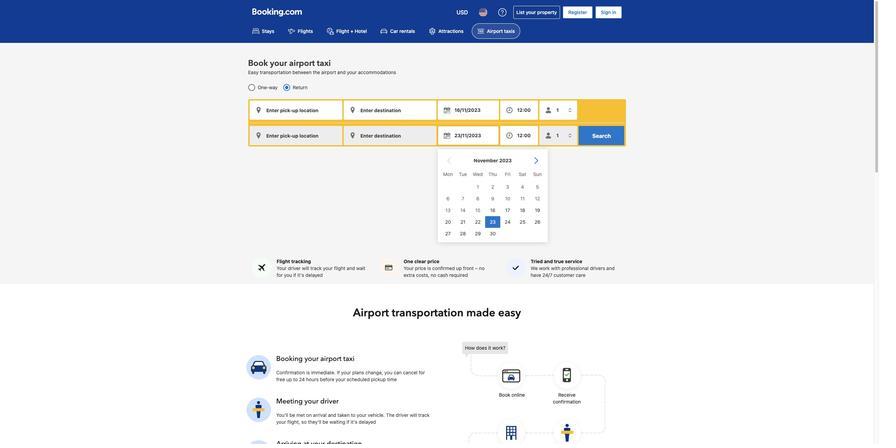 Task type: describe. For each thing, give the bounding box(es) containing it.
customer
[[554, 273, 575, 278]]

1 vertical spatial driver
[[321, 397, 339, 407]]

wait
[[357, 266, 366, 272]]

up inside one clear price your price is confirmed up front – no extra costs, no cash required
[[457, 266, 462, 272]]

0 vertical spatial no
[[480, 266, 485, 272]]

Enter destination text field
[[344, 101, 437, 120]]

list your property link
[[514, 6, 561, 19]]

you inside flight tracking your driver will track your flight and wait for you if it's delayed
[[284, 273, 292, 278]]

drivers
[[590, 266, 606, 272]]

the
[[313, 70, 320, 75]]

to inside you'll be met on arrival and taken to your vehicle. the driver will track your flight, so they'll be waiting if it's delayed
[[351, 413, 356, 419]]

car rentals link
[[375, 23, 421, 39]]

november 2023
[[474, 158, 512, 164]]

booking.com online hotel reservations image
[[252, 8, 302, 16]]

taxis
[[505, 28, 515, 34]]

book for online
[[500, 393, 511, 398]]

car rentals
[[391, 28, 415, 34]]

your left the vehicle.
[[357, 413, 367, 419]]

5
[[536, 184, 539, 190]]

costs,
[[416, 273, 430, 278]]

we
[[531, 266, 538, 272]]

6
[[447, 196, 450, 202]]

work?
[[493, 345, 506, 351]]

airport for book
[[289, 58, 315, 69]]

one clear price your price is confirmed up front – no extra costs, no cash required
[[404, 259, 485, 278]]

22 button
[[471, 216, 486, 228]]

11
[[521, 196, 525, 202]]

your inside flight tracking your driver will track your flight and wait for you if it's delayed
[[277, 266, 287, 272]]

28
[[460, 231, 466, 237]]

book for your
[[248, 58, 268, 69]]

delayed inside you'll be met on arrival and taken to your vehicle. the driver will track your flight, so they'll be waiting if it's delayed
[[359, 420, 376, 426]]

track inside you'll be met on arrival and taken to your vehicle. the driver will track your flight, so they'll be waiting if it's delayed
[[419, 413, 430, 419]]

24 button
[[500, 216, 515, 228]]

with
[[552, 266, 561, 272]]

care
[[576, 273, 586, 278]]

16
[[490, 208, 496, 213]]

flight,
[[288, 420, 300, 426]]

16 button
[[486, 205, 500, 216]]

list
[[517, 9, 525, 15]]

way
[[269, 85, 278, 90]]

21 button
[[456, 216, 471, 228]]

hours
[[306, 377, 319, 383]]

arrival
[[313, 413, 327, 419]]

thu
[[489, 172, 497, 177]]

23/11/2023
[[455, 133, 482, 139]]

sun
[[534, 172, 542, 177]]

november
[[474, 158, 498, 164]]

attractions link
[[424, 23, 470, 39]]

car
[[391, 28, 399, 34]]

16/11/2023
[[455, 107, 481, 113]]

confirmation is immediate. if your plans change, you can cancel for free up to 24 hours before your scheduled pickup time
[[277, 370, 425, 383]]

your up way
[[270, 58, 287, 69]]

22
[[475, 219, 481, 225]]

search
[[593, 133, 611, 139]]

rentals
[[400, 28, 415, 34]]

one-way
[[258, 85, 278, 90]]

sign in link
[[596, 6, 622, 19]]

list your property
[[517, 9, 557, 15]]

12:00 for 16/11/2023
[[518, 107, 531, 113]]

1 vertical spatial airport
[[322, 70, 336, 75]]

track inside flight tracking your driver will track your flight and wait for you if it's delayed
[[311, 266, 322, 272]]

it's inside flight tracking your driver will track your flight and wait for you if it's delayed
[[298, 273, 304, 278]]

24 inside confirmation is immediate. if your plans change, you can cancel for free up to 24 hours before your scheduled pickup time
[[299, 377, 305, 383]]

driver inside flight tracking your driver will track your flight and wait for you if it's delayed
[[288, 266, 301, 272]]

flight for flight + hotel
[[337, 28, 349, 34]]

for for flight tracking your driver will track your flight and wait for you if it's delayed
[[277, 273, 283, 278]]

14
[[461, 208, 466, 213]]

23/11/2023 button
[[438, 126, 499, 145]]

easy
[[499, 306, 521, 321]]

your down 'you'll'
[[277, 420, 286, 426]]

airport for booking
[[321, 355, 342, 364]]

it
[[489, 345, 492, 351]]

sign in
[[601, 9, 617, 15]]

will inside flight tracking your driver will track your flight and wait for you if it's delayed
[[302, 266, 309, 272]]

18 button
[[515, 205, 530, 216]]

20 button
[[441, 216, 456, 228]]

confirmation
[[553, 399, 581, 405]]

is inside one clear price your price is confirmed up front – no extra costs, no cash required
[[428, 266, 431, 272]]

sat
[[519, 172, 527, 177]]

12:00 button for 23/11/2023
[[501, 126, 539, 145]]

tue
[[459, 172, 467, 177]]

confirmed
[[433, 266, 455, 272]]

online
[[512, 393, 525, 398]]

between
[[293, 70, 312, 75]]

flight for flight tracking your driver will track your flight and wait for you if it's delayed
[[277, 259, 290, 265]]

to inside confirmation is immediate. if your plans change, you can cancel for free up to 24 hours before your scheduled pickup time
[[294, 377, 298, 383]]

1
[[477, 184, 479, 190]]

meeting your driver
[[277, 397, 339, 407]]

front
[[464, 266, 474, 272]]

flight
[[334, 266, 346, 272]]

3
[[506, 184, 509, 190]]

you inside confirmation is immediate. if your plans change, you can cancel for free up to 24 hours before your scheduled pickup time
[[385, 370, 393, 376]]

taken
[[338, 413, 350, 419]]

if inside you'll be met on arrival and taken to your vehicle. the driver will track your flight, so they'll be waiting if it's delayed
[[347, 420, 350, 426]]

26
[[535, 219, 541, 225]]

19 button
[[530, 205, 545, 216]]

27
[[445, 231, 451, 237]]

7
[[462, 196, 465, 202]]

17
[[506, 208, 510, 213]]

have
[[531, 273, 542, 278]]

19
[[535, 208, 540, 213]]

property
[[538, 9, 557, 15]]

23
[[490, 219, 496, 225]]

time
[[388, 377, 397, 383]]

24 inside button
[[505, 219, 511, 225]]



Task type: locate. For each thing, give the bounding box(es) containing it.
and right drivers
[[607, 266, 615, 272]]

1 vertical spatial taxi
[[344, 355, 355, 364]]

0 horizontal spatial flight
[[277, 259, 290, 265]]

is up the hours
[[307, 370, 310, 376]]

1 vertical spatial if
[[347, 420, 350, 426]]

and
[[338, 70, 346, 75], [545, 259, 553, 265], [347, 266, 355, 272], [607, 266, 615, 272], [328, 413, 336, 419]]

your right if
[[341, 370, 351, 376]]

0 vertical spatial 12:00
[[518, 107, 531, 113]]

your left accommodations
[[347, 70, 357, 75]]

0 vertical spatial airport
[[487, 28, 503, 34]]

1 horizontal spatial airport
[[487, 28, 503, 34]]

to down confirmation
[[294, 377, 298, 383]]

24
[[505, 219, 511, 225], [299, 377, 305, 383]]

up
[[457, 266, 462, 272], [287, 377, 292, 383]]

your inside one clear price your price is confirmed up front – no extra costs, no cash required
[[404, 266, 414, 272]]

your
[[277, 266, 287, 272], [404, 266, 414, 272]]

it's inside you'll be met on arrival and taken to your vehicle. the driver will track your flight, so they'll be waiting if it's delayed
[[351, 420, 358, 426]]

it's down tracking at the left of the page
[[298, 273, 304, 278]]

on
[[306, 413, 312, 419]]

0 vertical spatial for
[[277, 273, 283, 278]]

8
[[477, 196, 480, 202]]

be
[[290, 413, 295, 419], [323, 420, 328, 426]]

1 vertical spatial it's
[[351, 420, 358, 426]]

1 vertical spatial you
[[385, 370, 393, 376]]

airport for airport transportation made easy
[[353, 306, 389, 321]]

0 horizontal spatial driver
[[288, 266, 301, 272]]

0 horizontal spatial will
[[302, 266, 309, 272]]

accommodations
[[358, 70, 396, 75]]

book up easy
[[248, 58, 268, 69]]

for for confirmation is immediate. if your plans change, you can cancel for free up to 24 hours before your scheduled pickup time
[[419, 370, 425, 376]]

driver right the at the bottom of the page
[[396, 413, 409, 419]]

0 vertical spatial delayed
[[306, 273, 323, 278]]

17 button
[[500, 205, 515, 216]]

will inside you'll be met on arrival and taken to your vehicle. the driver will track your flight, so they'll be waiting if it's delayed
[[410, 413, 417, 419]]

0 horizontal spatial you
[[284, 273, 292, 278]]

0 horizontal spatial for
[[277, 273, 283, 278]]

29
[[475, 231, 481, 237]]

0 vertical spatial price
[[428, 259, 440, 265]]

16/11/2023 button
[[438, 101, 499, 120]]

you down tracking at the left of the page
[[284, 273, 292, 278]]

up up required
[[457, 266, 462, 272]]

1 vertical spatial transportation
[[392, 306, 464, 321]]

0 horizontal spatial price
[[415, 266, 426, 272]]

26 button
[[530, 216, 545, 228]]

airport
[[487, 28, 503, 34], [353, 306, 389, 321]]

0 vertical spatial is
[[428, 266, 431, 272]]

1 horizontal spatial driver
[[321, 397, 339, 407]]

hotel
[[355, 28, 367, 34]]

taxi inside book your airport taxi easy transportation between the airport and your accommodations
[[317, 58, 331, 69]]

0 vertical spatial up
[[457, 266, 462, 272]]

0 vertical spatial you
[[284, 273, 292, 278]]

is inside confirmation is immediate. if your plans change, you can cancel for free up to 24 hours before your scheduled pickup time
[[307, 370, 310, 376]]

0 horizontal spatial taxi
[[317, 58, 331, 69]]

your inside flight tracking your driver will track your flight and wait for you if it's delayed
[[323, 266, 333, 272]]

0 horizontal spatial delayed
[[306, 273, 323, 278]]

25 button
[[515, 216, 530, 228]]

1 vertical spatial flight
[[277, 259, 290, 265]]

flight left +
[[337, 28, 349, 34]]

your right list
[[526, 9, 536, 15]]

1 horizontal spatial flight
[[337, 28, 349, 34]]

and inside flight tracking your driver will track your flight and wait for you if it's delayed
[[347, 266, 355, 272]]

1 vertical spatial delayed
[[359, 420, 376, 426]]

0 vertical spatial 12:00 button
[[501, 101, 539, 120]]

price down "clear" on the bottom of the page
[[415, 266, 426, 272]]

2 horizontal spatial driver
[[396, 413, 409, 419]]

1 vertical spatial to
[[351, 413, 356, 419]]

1 vertical spatial for
[[419, 370, 425, 376]]

and right the the
[[338, 70, 346, 75]]

0 horizontal spatial it's
[[298, 273, 304, 278]]

extra
[[404, 273, 415, 278]]

will down tracking at the left of the page
[[302, 266, 309, 272]]

1 horizontal spatial delayed
[[359, 420, 376, 426]]

1 horizontal spatial is
[[428, 266, 431, 272]]

0 vertical spatial taxi
[[317, 58, 331, 69]]

they'll
[[308, 420, 322, 426]]

delayed down tracking at the left of the page
[[306, 273, 323, 278]]

taxi
[[317, 58, 331, 69], [344, 355, 355, 364]]

0 vertical spatial to
[[294, 377, 298, 383]]

1 vertical spatial book
[[500, 393, 511, 398]]

if inside flight tracking your driver will track your flight and wait for you if it's delayed
[[294, 273, 296, 278]]

book online
[[500, 393, 525, 398]]

driver down tracking at the left of the page
[[288, 266, 301, 272]]

pickup
[[371, 377, 386, 383]]

and up waiting
[[328, 413, 336, 419]]

30 button
[[486, 228, 500, 240]]

driver inside you'll be met on arrival and taken to your vehicle. the driver will track your flight, so they'll be waiting if it's delayed
[[396, 413, 409, 419]]

for inside confirmation is immediate. if your plans change, you can cancel for free up to 24 hours before your scheduled pickup time
[[419, 370, 425, 376]]

delayed down the vehicle.
[[359, 420, 376, 426]]

0 horizontal spatial be
[[290, 413, 295, 419]]

0 vertical spatial driver
[[288, 266, 301, 272]]

4
[[521, 184, 524, 190]]

13
[[446, 208, 451, 213]]

receive
[[559, 393, 576, 398]]

0 vertical spatial 24
[[505, 219, 511, 225]]

1 vertical spatial price
[[415, 266, 426, 272]]

true
[[555, 259, 564, 265]]

return
[[293, 85, 308, 90]]

taxi for booking
[[344, 355, 355, 364]]

sign
[[601, 9, 611, 15]]

service
[[566, 259, 583, 265]]

you
[[284, 273, 292, 278], [385, 370, 393, 376]]

no right –
[[480, 266, 485, 272]]

1 vertical spatial up
[[287, 377, 292, 383]]

flight + hotel
[[337, 28, 367, 34]]

1 vertical spatial airport
[[353, 306, 389, 321]]

1 vertical spatial 24
[[299, 377, 305, 383]]

mon
[[443, 172, 453, 177]]

airport right the the
[[322, 70, 336, 75]]

taxi up the the
[[317, 58, 331, 69]]

0 horizontal spatial to
[[294, 377, 298, 383]]

0 vertical spatial if
[[294, 273, 296, 278]]

1 horizontal spatial to
[[351, 413, 356, 419]]

1 vertical spatial will
[[410, 413, 417, 419]]

0 horizontal spatial airport
[[353, 306, 389, 321]]

0 horizontal spatial if
[[294, 273, 296, 278]]

free
[[277, 377, 285, 383]]

2 vertical spatial driver
[[396, 413, 409, 419]]

book your airport taxi easy transportation between the airport and your accommodations
[[248, 58, 396, 75]]

1 horizontal spatial taxi
[[344, 355, 355, 364]]

professional
[[562, 266, 589, 272]]

booking airport taxi image
[[463, 342, 607, 445], [247, 356, 271, 380], [247, 398, 271, 423], [247, 441, 271, 445]]

taxi for book
[[317, 58, 331, 69]]

no left cash
[[431, 273, 437, 278]]

0 horizontal spatial 24
[[299, 377, 305, 383]]

0 vertical spatial flight
[[337, 28, 349, 34]]

your up immediate. at the bottom of the page
[[305, 355, 319, 364]]

1 horizontal spatial you
[[385, 370, 393, 376]]

1 vertical spatial 12:00
[[518, 133, 531, 139]]

1 vertical spatial is
[[307, 370, 310, 376]]

be up the flight,
[[290, 413, 295, 419]]

and inside you'll be met on arrival and taken to your vehicle. the driver will track your flight, so they'll be waiting if it's delayed
[[328, 413, 336, 419]]

cancel
[[403, 370, 418, 376]]

0 vertical spatial track
[[311, 266, 322, 272]]

1 vertical spatial be
[[323, 420, 328, 426]]

0 horizontal spatial transportation
[[260, 70, 291, 75]]

1 horizontal spatial if
[[347, 420, 350, 426]]

track down tracking at the left of the page
[[311, 266, 322, 272]]

25
[[520, 219, 526, 225]]

book left online
[[500, 393, 511, 398]]

to right taken
[[351, 413, 356, 419]]

up inside confirmation is immediate. if your plans change, you can cancel for free up to 24 hours before your scheduled pickup time
[[287, 377, 292, 383]]

1 horizontal spatial it's
[[351, 420, 358, 426]]

1 vertical spatial track
[[419, 413, 430, 419]]

23 button
[[486, 216, 500, 228]]

cash
[[438, 273, 448, 278]]

airport up if
[[321, 355, 342, 364]]

0 vertical spatial be
[[290, 413, 295, 419]]

0 horizontal spatial no
[[431, 273, 437, 278]]

be down arrival
[[323, 420, 328, 426]]

1 horizontal spatial will
[[410, 413, 417, 419]]

1 horizontal spatial book
[[500, 393, 511, 398]]

price up confirmed
[[428, 259, 440, 265]]

1 horizontal spatial 24
[[505, 219, 511, 225]]

2 12:00 button from the top
[[501, 126, 539, 145]]

12:00 for 23/11/2023
[[518, 133, 531, 139]]

30
[[490, 231, 496, 237]]

book
[[248, 58, 268, 69], [500, 393, 511, 398]]

your down if
[[336, 377, 346, 383]]

before
[[320, 377, 335, 383]]

your up on at the left
[[305, 397, 319, 407]]

clear
[[415, 259, 427, 265]]

1 horizontal spatial your
[[404, 266, 414, 272]]

1 vertical spatial no
[[431, 273, 437, 278]]

0 vertical spatial will
[[302, 266, 309, 272]]

and left wait at the left bottom
[[347, 266, 355, 272]]

10
[[505, 196, 511, 202]]

easy
[[248, 70, 259, 75]]

24 left the hours
[[299, 377, 305, 383]]

how does it work?
[[465, 345, 506, 351]]

2 your from the left
[[404, 266, 414, 272]]

can
[[394, 370, 402, 376]]

0 horizontal spatial up
[[287, 377, 292, 383]]

book inside book your airport taxi easy transportation between the airport and your accommodations
[[248, 58, 268, 69]]

1 12:00 from the top
[[518, 107, 531, 113]]

1 horizontal spatial transportation
[[392, 306, 464, 321]]

and inside book your airport taxi easy transportation between the airport and your accommodations
[[338, 70, 346, 75]]

1 horizontal spatial up
[[457, 266, 462, 272]]

track right the at the bottom of the page
[[419, 413, 430, 419]]

0 horizontal spatial book
[[248, 58, 268, 69]]

+
[[351, 28, 354, 34]]

in
[[613, 9, 617, 15]]

if
[[337, 370, 340, 376]]

29 button
[[471, 228, 486, 240]]

airport taxis link
[[472, 23, 521, 39]]

taxi up plans
[[344, 355, 355, 364]]

24 down 17 button
[[505, 219, 511, 225]]

you up time
[[385, 370, 393, 376]]

0 horizontal spatial track
[[311, 266, 322, 272]]

1 horizontal spatial no
[[480, 266, 485, 272]]

tried
[[531, 259, 543, 265]]

2 vertical spatial airport
[[321, 355, 342, 364]]

vehicle.
[[368, 413, 385, 419]]

track
[[311, 266, 322, 272], [419, 413, 430, 419]]

flight tracking your driver will track your flight and wait for you if it's delayed
[[277, 259, 366, 278]]

1 horizontal spatial price
[[428, 259, 440, 265]]

and up work
[[545, 259, 553, 265]]

airport
[[289, 58, 315, 69], [322, 70, 336, 75], [321, 355, 342, 364]]

the
[[386, 413, 395, 419]]

does
[[477, 345, 487, 351]]

airport up between
[[289, 58, 315, 69]]

if down tracking at the left of the page
[[294, 273, 296, 278]]

0 vertical spatial it's
[[298, 273, 304, 278]]

1 12:00 button from the top
[[501, 101, 539, 120]]

delayed inside flight tracking your driver will track your flight and wait for you if it's delayed
[[306, 273, 323, 278]]

Enter pick-up location text field
[[250, 101, 342, 120]]

your left flight
[[323, 266, 333, 272]]

0 horizontal spatial your
[[277, 266, 287, 272]]

9
[[492, 196, 495, 202]]

tried and true service we work with professional drivers and have 24/7 customer care
[[531, 259, 615, 278]]

1 horizontal spatial for
[[419, 370, 425, 376]]

1 your from the left
[[277, 266, 287, 272]]

usd button
[[453, 4, 473, 21]]

scheduled
[[347, 377, 370, 383]]

transportation inside book your airport taxi easy transportation between the airport and your accommodations
[[260, 70, 291, 75]]

up down confirmation
[[287, 377, 292, 383]]

airport for airport taxis
[[487, 28, 503, 34]]

0 vertical spatial airport
[[289, 58, 315, 69]]

12:00 button for 16/11/2023
[[501, 101, 539, 120]]

will right the at the bottom of the page
[[410, 413, 417, 419]]

stays link
[[247, 23, 280, 39]]

2 12:00 from the top
[[518, 133, 531, 139]]

flight + hotel link
[[322, 23, 373, 39]]

1 horizontal spatial be
[[323, 420, 328, 426]]

is up costs,
[[428, 266, 431, 272]]

meeting
[[277, 397, 303, 407]]

0 vertical spatial book
[[248, 58, 268, 69]]

is
[[428, 266, 431, 272], [307, 370, 310, 376]]

15
[[476, 208, 481, 213]]

met
[[297, 413, 305, 419]]

work
[[540, 266, 550, 272]]

if down taken
[[347, 420, 350, 426]]

1 vertical spatial 12:00 button
[[501, 126, 539, 145]]

flight inside flight tracking your driver will track your flight and wait for you if it's delayed
[[277, 259, 290, 265]]

1 horizontal spatial track
[[419, 413, 430, 419]]

0 horizontal spatial is
[[307, 370, 310, 376]]

driver up arrival
[[321, 397, 339, 407]]

airport transportation made easy
[[353, 306, 521, 321]]

flight
[[337, 28, 349, 34], [277, 259, 290, 265]]

tracking
[[292, 259, 311, 265]]

for inside flight tracking your driver will track your flight and wait for you if it's delayed
[[277, 273, 283, 278]]

2023
[[500, 158, 512, 164]]

flights link
[[283, 23, 319, 39]]

20
[[445, 219, 451, 225]]

0 vertical spatial transportation
[[260, 70, 291, 75]]

flight left tracking at the left of the page
[[277, 259, 290, 265]]

it's right waiting
[[351, 420, 358, 426]]



Task type: vqa. For each thing, say whether or not it's contained in the screenshot.
fri
yes



